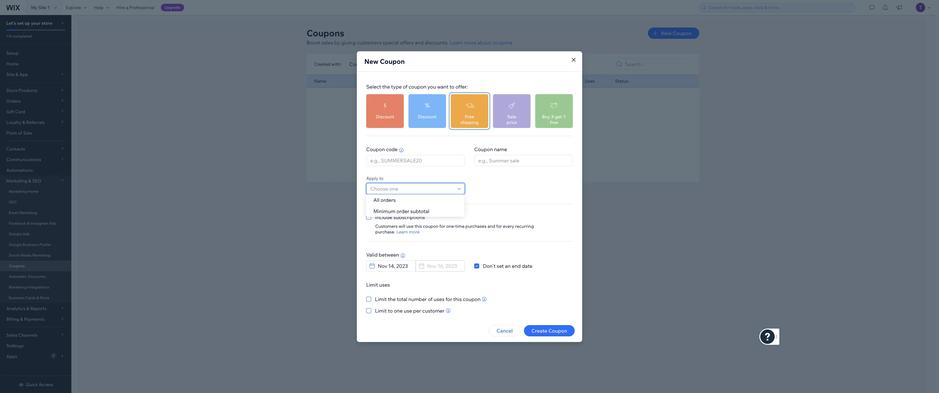 Task type: vqa. For each thing, say whether or not it's contained in the screenshot.
"My Site 1"
yes



Task type: locate. For each thing, give the bounding box(es) containing it.
create coupon
[[531, 328, 567, 334]]

1 vertical spatial and
[[487, 223, 495, 229]]

new coupon inside button
[[661, 30, 692, 36]]

marketing inside marketing home link
[[9, 189, 27, 194]]

you
[[427, 83, 436, 90], [473, 151, 480, 157]]

media
[[20, 253, 31, 258]]

2 vertical spatial to
[[388, 308, 393, 314]]

select
[[366, 83, 381, 90]]

business left "cards"
[[9, 295, 25, 300]]

1 horizontal spatial for
[[446, 296, 452, 302]]

marketing down automatic
[[9, 285, 27, 290]]

1 horizontal spatial and
[[487, 223, 495, 229]]

giving
[[341, 39, 356, 46]]

coupons inside coupons boost sales by giving customers special offers and discounts. learn more about coupons
[[307, 28, 344, 39]]

1 google from the top
[[9, 232, 22, 236]]

use left per
[[404, 308, 412, 314]]

up
[[25, 20, 30, 26]]

google up the social
[[9, 242, 22, 247]]

discount down "$"
[[376, 114, 394, 119]]

of right point
[[18, 130, 22, 136]]

1 horizontal spatial new coupon
[[492, 162, 523, 168]]

my
[[31, 5, 37, 10]]

number
[[408, 296, 427, 302]]

uses inside 'option'
[[434, 296, 444, 302]]

0 horizontal spatial to
[[379, 175, 383, 181]]

to left one
[[388, 308, 393, 314]]

1/6 completed
[[6, 34, 32, 39]]

learn more
[[396, 229, 420, 235]]

once you add a coupon, you'll see it here.
[[461, 151, 545, 157]]

1 vertical spatial more
[[409, 229, 420, 235]]

to right want
[[450, 83, 454, 90]]

business up social media marketing
[[23, 242, 38, 247]]

2 vertical spatial new coupon
[[492, 162, 523, 168]]

& up marketing home
[[28, 178, 31, 184]]

1 vertical spatial &
[[27, 221, 29, 226]]

include
[[375, 214, 392, 220]]

0 vertical spatial set
[[17, 20, 24, 26]]

uses
[[379, 282, 390, 288], [434, 296, 444, 302]]

uses down valid between
[[379, 282, 390, 288]]

social
[[9, 253, 20, 258]]

integrations
[[28, 285, 49, 290]]

0 horizontal spatial discount
[[376, 114, 394, 119]]

1 horizontal spatial discount
[[395, 78, 413, 84]]

set for let's
[[17, 20, 24, 26]]

1 horizontal spatial a
[[490, 151, 493, 157]]

1 horizontal spatial sale
[[507, 114, 516, 119]]

to right apply
[[379, 175, 383, 181]]

ads up the google business profile at left
[[23, 232, 30, 236]]

1 vertical spatial new coupon
[[364, 57, 405, 65]]

coupon name
[[474, 146, 507, 152]]

1 vertical spatial use
[[404, 308, 412, 314]]

and right offers
[[415, 39, 424, 46]]

you'll
[[511, 151, 522, 157]]

1 horizontal spatial seo
[[32, 178, 41, 184]]

help button
[[90, 0, 113, 15]]

2 vertical spatial of
[[428, 296, 433, 302]]

limit for limit the total number of uses for this coupon
[[375, 296, 387, 302]]

marketing down automations
[[6, 178, 27, 184]]

coupon code
[[366, 146, 398, 152]]

1 vertical spatial limit
[[375, 296, 387, 302]]

marketing inside marketing integrations link
[[9, 285, 27, 290]]

0 horizontal spatial learn
[[396, 229, 408, 235]]

sale inside sidebar element
[[23, 130, 32, 136]]

learn right discounts.
[[450, 39, 463, 46]]

total
[[397, 296, 407, 302]]

1 horizontal spatial home
[[28, 189, 38, 194]]

don't
[[483, 263, 496, 269]]

2 vertical spatial new
[[492, 162, 503, 168]]

home down setup
[[6, 61, 19, 67]]

1 vertical spatial you
[[473, 151, 480, 157]]

purchases
[[465, 223, 487, 229]]

home
[[6, 61, 19, 67], [28, 189, 38, 194]]

1 horizontal spatial ads
[[49, 221, 56, 226]]

marketing down marketing & seo on the left of the page
[[9, 189, 27, 194]]

2 horizontal spatial to
[[450, 83, 454, 90]]

& inside dropdown button
[[28, 178, 31, 184]]

for left every
[[496, 223, 502, 229]]

0 horizontal spatial a
[[126, 5, 128, 10]]

0 horizontal spatial you
[[427, 83, 436, 90]]

0 horizontal spatial uses
[[379, 282, 390, 288]]

and inside customers will use this coupon for one-time purchases and for every recurring purchase.
[[487, 223, 495, 229]]

the inside 'option'
[[388, 296, 396, 302]]

more inside coupons boost sales by giving customers special offers and discounts. learn more about coupons
[[464, 39, 476, 46]]

marketing for integrations
[[9, 285, 27, 290]]

end
[[512, 263, 521, 269]]

free shipping
[[461, 114, 479, 125]]

0 vertical spatial &
[[28, 178, 31, 184]]

2 horizontal spatial new coupon
[[661, 30, 692, 36]]

and right purchases
[[487, 223, 495, 229]]

0 vertical spatial new coupon
[[661, 30, 692, 36]]

more left about
[[464, 39, 476, 46]]

marketing
[[6, 178, 27, 184], [9, 189, 27, 194], [19, 210, 37, 215], [32, 253, 50, 258], [9, 285, 27, 290]]

use inside customers will use this coupon for one-time purchases and for every recurring purchase.
[[406, 223, 414, 229]]

2 horizontal spatial discount
[[418, 114, 436, 119]]

use
[[406, 223, 414, 229], [404, 308, 412, 314]]

this inside 'option'
[[453, 296, 462, 302]]

more
[[40, 295, 49, 300]]

& right the facebook
[[27, 221, 29, 226]]

& inside 'link'
[[27, 221, 29, 226]]

you left the add at the top right of the page
[[473, 151, 480, 157]]

1 vertical spatial google
[[9, 242, 22, 247]]

all
[[373, 197, 379, 203]]

marketing down "profile" at bottom
[[32, 253, 50, 258]]

& for marketing
[[28, 178, 31, 184]]

limit inside checkbox
[[375, 308, 387, 314]]

0 vertical spatial more
[[464, 39, 476, 46]]

with:
[[332, 61, 341, 67]]

the left total
[[388, 296, 396, 302]]

0 vertical spatial ads
[[49, 221, 56, 226]]

sale
[[507, 114, 516, 119], [23, 130, 32, 136]]

by
[[334, 39, 340, 46]]

google for google ads
[[9, 232, 22, 236]]

0 horizontal spatial coupons
[[9, 264, 25, 268]]

to
[[450, 83, 454, 90], [379, 175, 383, 181], [388, 308, 393, 314]]

limit for limit to one use per customer
[[375, 308, 387, 314]]

1 horizontal spatial to
[[388, 308, 393, 314]]

set left up
[[17, 20, 24, 26]]

name
[[494, 146, 507, 152]]

of up customer
[[428, 296, 433, 302]]

1 vertical spatial new
[[364, 57, 378, 65]]

1 horizontal spatial you
[[473, 151, 480, 157]]

1 vertical spatial uses
[[434, 296, 444, 302]]

list box
[[366, 194, 465, 217]]

0 horizontal spatial new
[[364, 57, 378, 65]]

it
[[531, 151, 534, 157]]

1 vertical spatial coupon
[[423, 223, 438, 229]]

limit down limit uses
[[375, 296, 387, 302]]

0 vertical spatial and
[[415, 39, 424, 46]]

0 vertical spatial limit
[[366, 282, 378, 288]]

Search... field
[[623, 59, 689, 69]]

of inside sidebar element
[[18, 130, 22, 136]]

get
[[555, 114, 562, 119]]

1 vertical spatial set
[[497, 263, 504, 269]]

1 horizontal spatial set
[[497, 263, 504, 269]]

marketing inside social media marketing link
[[32, 253, 50, 258]]

coupons up sales at top
[[307, 28, 344, 39]]

0 horizontal spatial for
[[439, 223, 445, 229]]

discount for %
[[418, 114, 436, 119]]

let's
[[6, 20, 16, 26]]

coupon inside customers will use this coupon for one-time purchases and for every recurring purchase.
[[423, 223, 438, 229]]

0 vertical spatial coupon
[[409, 83, 426, 90]]

1 vertical spatial this
[[453, 296, 462, 302]]

for right number
[[446, 296, 452, 302]]

new coupon for new coupon link
[[492, 162, 523, 168]]

marketing & seo
[[6, 178, 41, 184]]

upgrade
[[165, 5, 180, 10]]

None field
[[347, 59, 423, 69], [376, 261, 413, 271], [425, 261, 463, 271], [347, 59, 423, 69], [376, 261, 413, 271], [425, 261, 463, 271]]

0 horizontal spatial of
[[18, 130, 22, 136]]

a
[[126, 5, 128, 10], [490, 151, 493, 157]]

0 vertical spatial sale
[[507, 114, 516, 119]]

new coupon for new coupon button
[[661, 30, 692, 36]]

0 vertical spatial coupons
[[307, 28, 344, 39]]

0 horizontal spatial seo
[[9, 200, 17, 204]]

1 horizontal spatial this
[[453, 296, 462, 302]]

2 vertical spatial coupon
[[463, 296, 481, 302]]

1 vertical spatial the
[[388, 296, 396, 302]]

0 vertical spatial learn
[[450, 39, 463, 46]]

hire a professional link
[[113, 0, 158, 15]]

1 horizontal spatial learn
[[450, 39, 463, 46]]

limit down the valid
[[366, 282, 378, 288]]

learn inside coupons boost sales by giving customers special offers and discounts. learn more about coupons
[[450, 39, 463, 46]]

0 vertical spatial seo
[[32, 178, 41, 184]]

your
[[31, 20, 40, 26]]

home down marketing & seo dropdown button
[[28, 189, 38, 194]]

1 vertical spatial of
[[18, 130, 22, 136]]

valid
[[366, 252, 378, 258]]

1 horizontal spatial coupons
[[307, 28, 344, 39]]

1 vertical spatial sale
[[23, 130, 32, 136]]

limit to one use per customer
[[375, 308, 444, 314]]

set inside option
[[497, 263, 504, 269]]

free
[[550, 119, 558, 125]]

1 horizontal spatial more
[[464, 39, 476, 46]]

2 vertical spatial limit
[[375, 308, 387, 314]]

for
[[439, 223, 445, 229], [496, 223, 502, 229], [446, 296, 452, 302]]

2 horizontal spatial of
[[428, 296, 433, 302]]

cancel
[[497, 328, 513, 334]]

0 horizontal spatial home
[[6, 61, 19, 67]]

coupons
[[492, 39, 512, 46]]

upgrade button
[[161, 4, 184, 11]]

1 horizontal spatial uses
[[434, 296, 444, 302]]

want
[[437, 83, 448, 90]]

& left more
[[37, 295, 39, 300]]

set inside sidebar element
[[17, 20, 24, 26]]

use inside limit to one use per customer checkbox
[[404, 308, 412, 314]]

set
[[17, 20, 24, 26], [497, 263, 504, 269]]

0 horizontal spatial this
[[414, 223, 422, 229]]

use right will
[[406, 223, 414, 229]]

new inside button
[[661, 30, 672, 36]]

Don't set an end date checkbox
[[474, 262, 532, 270]]

2 google from the top
[[9, 242, 22, 247]]

1 horizontal spatial of
[[403, 83, 408, 90]]

0 horizontal spatial more
[[409, 229, 420, 235]]

google
[[9, 232, 22, 236], [9, 242, 22, 247]]

email
[[9, 210, 18, 215]]

new coupon
[[661, 30, 692, 36], [364, 57, 405, 65], [492, 162, 523, 168]]

learn down include subscriptions
[[396, 229, 408, 235]]

0 vertical spatial of
[[403, 83, 408, 90]]

limit the total number of uses for this coupon
[[375, 296, 481, 302]]

1 vertical spatial seo
[[9, 200, 17, 204]]

coupon
[[409, 83, 426, 90], [423, 223, 438, 229], [463, 296, 481, 302]]

2 horizontal spatial new
[[661, 30, 672, 36]]

for inside 'option'
[[446, 296, 452, 302]]

list box containing all orders
[[366, 194, 465, 217]]

apply to
[[366, 175, 383, 181]]

profile
[[39, 242, 51, 247]]

& for facebook
[[27, 221, 29, 226]]

marketing inside email marketing link
[[19, 210, 37, 215]]

access
[[39, 382, 53, 388]]

sale price
[[507, 114, 517, 125]]

ads inside 'link'
[[49, 221, 56, 226]]

0 vertical spatial google
[[9, 232, 22, 236]]

limit inside 'option'
[[375, 296, 387, 302]]

automations link
[[0, 165, 71, 176]]

instagram
[[30, 221, 48, 226]]

google ads
[[9, 232, 30, 236]]

1 vertical spatial a
[[490, 151, 493, 157]]

0 vertical spatial this
[[414, 223, 422, 229]]

discount right select
[[395, 78, 413, 84]]

the for limit
[[388, 296, 396, 302]]

new for new coupon button
[[661, 30, 672, 36]]

1 vertical spatial home
[[28, 189, 38, 194]]

cancel button
[[489, 325, 520, 336]]

1 vertical spatial coupons
[[9, 264, 25, 268]]

0 horizontal spatial and
[[415, 39, 424, 46]]

discounts.
[[425, 39, 449, 46]]

ads right instagram
[[49, 221, 56, 226]]

an
[[505, 263, 511, 269]]

and
[[415, 39, 424, 46], [487, 223, 495, 229]]

google business profile link
[[0, 239, 71, 250]]

1 vertical spatial learn
[[396, 229, 408, 235]]

uses up customer
[[434, 296, 444, 302]]

the left type
[[382, 83, 390, 90]]

a right the add at the top right of the page
[[490, 151, 493, 157]]

facebook & instagram ads
[[9, 221, 56, 226]]

set left an
[[497, 263, 504, 269]]

a right "hire"
[[126, 5, 128, 10]]

1 vertical spatial to
[[379, 175, 383, 181]]

limit left one
[[375, 308, 387, 314]]

sales
[[321, 39, 333, 46]]

limit uses
[[366, 282, 390, 288]]

discount down %
[[418, 114, 436, 119]]

to for apply to
[[379, 175, 383, 181]]

learn more link
[[396, 229, 420, 235]]

to inside checkbox
[[388, 308, 393, 314]]

1 horizontal spatial new
[[492, 162, 503, 168]]

0 vertical spatial the
[[382, 83, 390, 90]]

coupons up automatic
[[9, 264, 25, 268]]

0 vertical spatial a
[[126, 5, 128, 10]]

create
[[531, 328, 547, 334]]

1 vertical spatial ads
[[23, 232, 30, 236]]

marketing up facebook & instagram ads
[[19, 210, 37, 215]]

marketing integrations link
[[0, 282, 71, 293]]

0 vertical spatial new
[[661, 30, 672, 36]]

Limit the total number of uses for this coupon checkbox
[[366, 295, 481, 303]]

Search for tools, apps, help & more... field
[[706, 3, 853, 12]]

seo up "email"
[[9, 200, 17, 204]]

set for don't
[[497, 263, 504, 269]]

coupon
[[673, 30, 692, 36], [380, 57, 405, 65], [366, 146, 385, 152], [474, 146, 493, 152], [504, 162, 523, 168], [548, 328, 567, 334]]

of right type
[[403, 83, 408, 90]]

0 vertical spatial use
[[406, 223, 414, 229]]

order
[[396, 208, 409, 214]]

Limit to one use per customer checkbox
[[366, 307, 444, 314]]

google down the facebook
[[9, 232, 22, 236]]

facebook & instagram ads link
[[0, 218, 71, 229]]

0 horizontal spatial set
[[17, 20, 24, 26]]

and inside coupons boost sales by giving customers special offers and discounts. learn more about coupons
[[415, 39, 424, 46]]

0 horizontal spatial sale
[[23, 130, 32, 136]]

you left want
[[427, 83, 436, 90]]

more right will
[[409, 229, 420, 235]]

seo down automations link
[[32, 178, 41, 184]]

coupon for of
[[409, 83, 426, 90]]

minimum
[[373, 208, 395, 214]]

marketing inside marketing & seo dropdown button
[[6, 178, 27, 184]]

coupons inside 'link'
[[9, 264, 25, 268]]

for left one-
[[439, 223, 445, 229]]

automations
[[6, 167, 33, 173]]

0 horizontal spatial ads
[[23, 232, 30, 236]]



Task type: describe. For each thing, give the bounding box(es) containing it.
marketing for &
[[6, 178, 27, 184]]

date
[[522, 263, 532, 269]]

facebook
[[9, 221, 26, 226]]

buy
[[542, 114, 550, 119]]

the for select
[[382, 83, 390, 90]]

0 vertical spatial home
[[6, 61, 19, 67]]

created
[[314, 61, 331, 67]]

price
[[507, 119, 517, 125]]

learn more about coupons link
[[450, 39, 512, 46]]

Choose one field
[[368, 183, 456, 194]]

offers
[[400, 39, 414, 46]]

coupon for this
[[423, 223, 438, 229]]

don't set an end date
[[483, 263, 532, 269]]

sidebar element
[[0, 15, 71, 393]]

discount for name
[[395, 78, 413, 84]]

google ads link
[[0, 229, 71, 239]]

google for google business profile
[[9, 242, 22, 247]]

let's set up your store
[[6, 20, 52, 26]]

limit for limit uses
[[366, 282, 378, 288]]

$
[[384, 102, 386, 109]]

site
[[38, 5, 47, 10]]

see
[[523, 151, 530, 157]]

coupons boost sales by giving customers special offers and discounts. learn more about coupons
[[307, 28, 512, 46]]

of inside 'option'
[[428, 296, 433, 302]]

social media marketing
[[9, 253, 50, 258]]

2 vertical spatial &
[[37, 295, 39, 300]]

coupons for coupons
[[9, 264, 25, 268]]

google business profile
[[9, 242, 51, 247]]

point
[[6, 130, 17, 136]]

purchase.
[[375, 229, 395, 235]]

e.g., SUMMERSALE20 field
[[368, 155, 463, 166]]

select the type of coupon you want to offer:
[[366, 83, 468, 90]]

hire
[[116, 5, 125, 10]]

cards
[[25, 295, 36, 300]]

0 vertical spatial uses
[[379, 282, 390, 288]]

settings
[[6, 343, 24, 349]]

offer:
[[455, 83, 468, 90]]

quick access
[[26, 382, 53, 388]]

customers
[[375, 223, 398, 229]]

0 vertical spatial business
[[23, 242, 38, 247]]

seo inside dropdown button
[[32, 178, 41, 184]]

valid between
[[366, 252, 399, 258]]

business cards & more link
[[0, 293, 71, 303]]

1 vertical spatial business
[[9, 295, 25, 300]]

customers
[[357, 39, 381, 46]]

type
[[391, 83, 402, 90]]

one-
[[446, 223, 455, 229]]

y
[[563, 114, 566, 119]]

this inside customers will use this coupon for one-time purchases and for every recurring purchase.
[[414, 223, 422, 229]]

2 horizontal spatial for
[[496, 223, 502, 229]]

status
[[615, 78, 628, 84]]

shipping
[[461, 119, 479, 125]]

Include subscriptions checkbox
[[366, 213, 425, 221]]

hire a professional
[[116, 5, 154, 10]]

0 vertical spatial to
[[450, 83, 454, 90]]

special
[[383, 39, 399, 46]]

boost
[[307, 39, 320, 46]]

1
[[48, 5, 50, 10]]

every
[[503, 223, 514, 229]]

professional
[[129, 5, 154, 10]]

sale inside sale price
[[507, 114, 516, 119]]

subtotal
[[410, 208, 429, 214]]

0 vertical spatial you
[[427, 83, 436, 90]]

0 horizontal spatial new coupon
[[364, 57, 405, 65]]

discounts
[[28, 274, 46, 279]]

once
[[461, 151, 472, 157]]

point of sale link
[[0, 128, 71, 138]]

discount for $
[[376, 114, 394, 119]]

settings link
[[0, 341, 71, 351]]

to for limit to one use per customer
[[388, 308, 393, 314]]

free
[[465, 114, 474, 119]]

point of sale
[[6, 130, 32, 136]]

new coupon button
[[648, 28, 699, 39]]

email marketing link
[[0, 208, 71, 218]]

new for new coupon link
[[492, 162, 503, 168]]

coupons for coupons boost sales by giving customers special offers and discounts. learn more about coupons
[[307, 28, 344, 39]]

buy x get y free
[[542, 114, 566, 125]]

all orders
[[373, 197, 396, 203]]

orders
[[381, 197, 396, 203]]

name
[[314, 78, 326, 84]]

x
[[551, 114, 554, 119]]

coupons link
[[0, 261, 71, 271]]

minimum order subtotal
[[373, 208, 429, 214]]

add
[[481, 151, 489, 157]]

automatic discounts link
[[0, 271, 71, 282]]

between
[[379, 252, 399, 258]]

coupon inside 'option'
[[463, 296, 481, 302]]

store
[[41, 20, 52, 26]]

one
[[394, 308, 403, 314]]

%
[[425, 102, 430, 109]]

my site 1
[[31, 5, 50, 10]]

created with:
[[314, 61, 341, 67]]

e.g., Summer sale field
[[476, 155, 571, 166]]

about
[[477, 39, 491, 46]]

marketing home link
[[0, 186, 71, 197]]

automatic
[[9, 274, 27, 279]]

1/6
[[6, 34, 12, 39]]

recurring
[[515, 223, 534, 229]]

marketing for home
[[9, 189, 27, 194]]

subscriptions
[[393, 214, 425, 220]]

marketing home
[[9, 189, 38, 194]]



